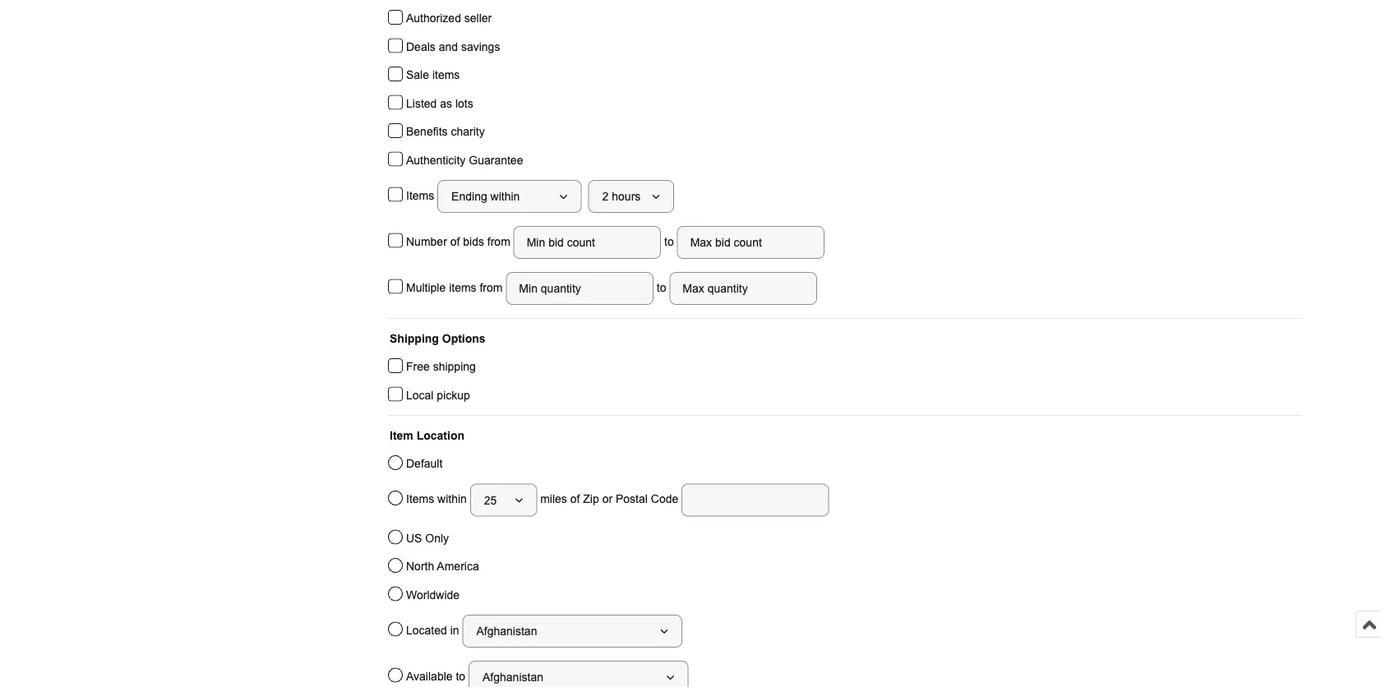 Task type: locate. For each thing, give the bounding box(es) containing it.
code
[[651, 493, 678, 506]]

2 vertical spatial to
[[456, 670, 465, 683]]

of for number
[[450, 235, 460, 248]]

from
[[487, 235, 510, 248], [480, 281, 503, 294]]

0 horizontal spatial of
[[450, 235, 460, 248]]

deals and savings
[[406, 40, 500, 53]]

charity
[[451, 125, 485, 138]]

authorized seller
[[406, 12, 492, 25]]

lots
[[455, 97, 473, 110]]

items right multiple
[[449, 281, 477, 294]]

north america
[[406, 560, 479, 573]]

to
[[661, 235, 677, 248], [653, 281, 669, 294], [456, 670, 465, 683]]

sale
[[406, 69, 429, 81]]

items for multiple
[[449, 281, 477, 294]]

1 items from the top
[[406, 189, 437, 202]]

to for multiple items from
[[653, 281, 669, 294]]

item location
[[390, 429, 465, 442]]

1 vertical spatial from
[[480, 281, 503, 294]]

2 items from the top
[[406, 493, 434, 506]]

items up as at the top of the page
[[432, 69, 460, 81]]

deals
[[406, 40, 436, 53]]

0 vertical spatial items
[[406, 189, 437, 202]]

items
[[406, 189, 437, 202], [406, 493, 434, 506]]

options
[[442, 332, 486, 345]]

listed
[[406, 97, 437, 110]]

authorized
[[406, 12, 461, 25]]

local pickup
[[406, 389, 470, 402]]

item
[[390, 429, 413, 442]]

authenticity
[[406, 154, 466, 166]]

shipping
[[390, 332, 439, 345]]

us only
[[406, 532, 449, 545]]

of left zip
[[570, 493, 580, 506]]

available
[[406, 670, 453, 683]]

benefits charity
[[406, 125, 485, 138]]

location
[[417, 429, 465, 442]]

local
[[406, 389, 434, 402]]

Enter Maximum Quantity text field
[[669, 272, 817, 305]]

of left bids
[[450, 235, 460, 248]]

free
[[406, 361, 430, 373]]

items for items within
[[406, 493, 434, 506]]

0 vertical spatial to
[[661, 235, 677, 248]]

0 vertical spatial items
[[432, 69, 460, 81]]

0 vertical spatial of
[[450, 235, 460, 248]]

postal
[[616, 493, 648, 506]]

from down bids
[[480, 281, 503, 294]]

1 vertical spatial to
[[653, 281, 669, 294]]

1 vertical spatial items
[[449, 281, 477, 294]]

Enter maximum number of bids text field
[[677, 226, 825, 259]]

sale items
[[406, 69, 460, 81]]

items left the within
[[406, 493, 434, 506]]

1 vertical spatial items
[[406, 493, 434, 506]]

1 vertical spatial of
[[570, 493, 580, 506]]

america
[[437, 560, 479, 573]]

items
[[432, 69, 460, 81], [449, 281, 477, 294]]

pickup
[[437, 389, 470, 402]]

1 horizontal spatial of
[[570, 493, 580, 506]]

0 vertical spatial from
[[487, 235, 510, 248]]

of for miles
[[570, 493, 580, 506]]

of
[[450, 235, 460, 248], [570, 493, 580, 506]]

listed as lots
[[406, 97, 473, 110]]

items down "authenticity"
[[406, 189, 437, 202]]

guarantee
[[469, 154, 523, 166]]

from right bids
[[487, 235, 510, 248]]

shipping options
[[390, 332, 486, 345]]



Task type: describe. For each thing, give the bounding box(es) containing it.
benefits
[[406, 125, 448, 138]]

authenticity guarantee
[[406, 154, 523, 166]]

bids
[[463, 235, 484, 248]]

items for sale
[[432, 69, 460, 81]]

Enter minimum quantity text field
[[506, 272, 653, 305]]

available to
[[406, 670, 469, 683]]

default
[[406, 458, 443, 470]]

within
[[437, 493, 467, 506]]

located in
[[406, 624, 462, 637]]

shipping
[[433, 361, 476, 373]]

free shipping
[[406, 361, 476, 373]]

number
[[406, 235, 447, 248]]

multiple
[[406, 281, 446, 294]]

and
[[439, 40, 458, 53]]

miles of zip or postal code
[[537, 493, 682, 506]]

us
[[406, 532, 422, 545]]

only
[[425, 532, 449, 545]]

north
[[406, 560, 434, 573]]

Zip or Postal Code text field
[[682, 484, 829, 517]]

in
[[450, 624, 459, 637]]

items for items
[[406, 189, 437, 202]]

located
[[406, 624, 447, 637]]

zip
[[583, 493, 599, 506]]

worldwide
[[406, 589, 460, 601]]

or
[[602, 493, 613, 506]]

seller
[[464, 12, 492, 25]]

number of bids from
[[406, 235, 514, 248]]

savings
[[461, 40, 500, 53]]

items within
[[406, 493, 470, 506]]

to for number of bids from
[[661, 235, 677, 248]]

miles
[[540, 493, 567, 506]]

multiple items from
[[406, 281, 506, 294]]

Enter minimum number of bids text field
[[514, 226, 661, 259]]

as
[[440, 97, 452, 110]]



Task type: vqa. For each thing, say whether or not it's contained in the screenshot.
"Options"
yes



